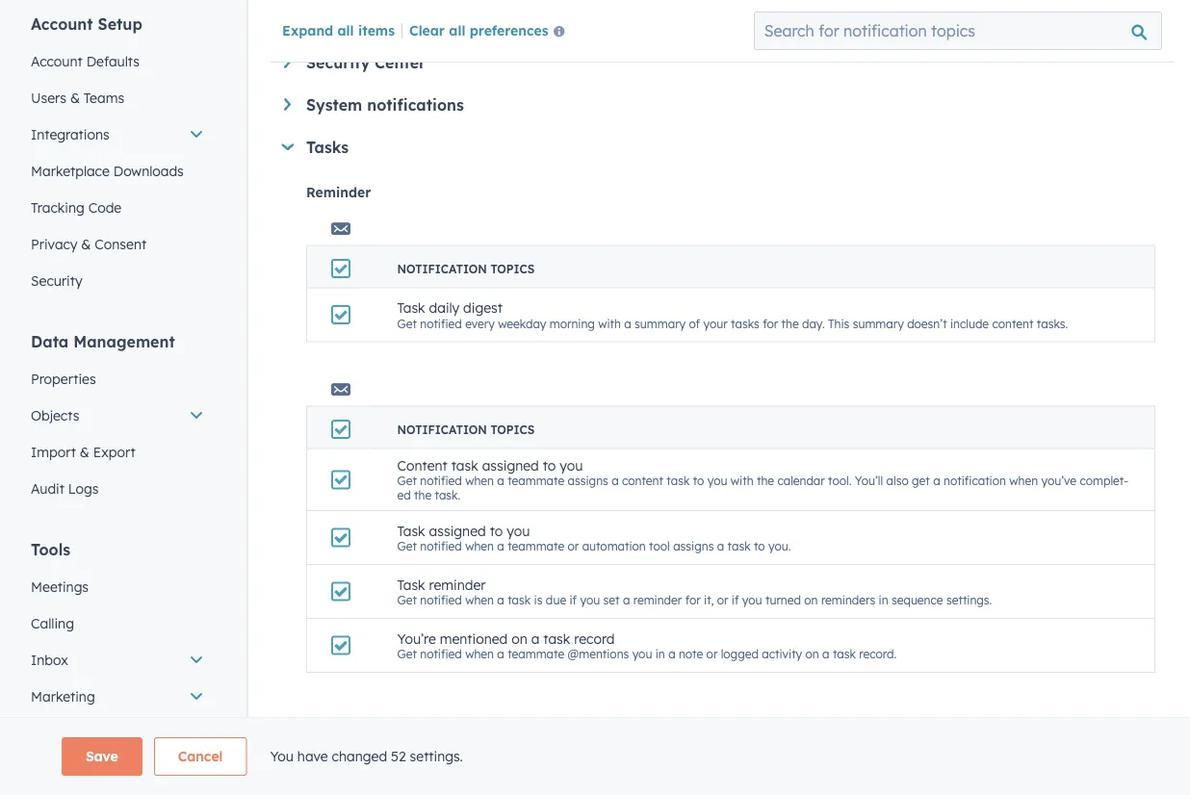Task type: vqa. For each thing, say whether or not it's contained in the screenshot.
the right the your
no



Task type: locate. For each thing, give the bounding box(es) containing it.
teammate down is at the bottom of page
[[508, 647, 565, 662]]

get left mentioned
[[397, 647, 417, 662]]

2 topics from the top
[[491, 422, 535, 437]]

notified inside task assigned to you get notified when a teammate or automation tool assigns a task to you.
[[420, 539, 462, 554]]

account setup element
[[19, 13, 216, 300]]

4 notified from the top
[[420, 593, 462, 608]]

0 vertical spatial content
[[993, 316, 1034, 331]]

security for security center
[[306, 53, 370, 72]]

task inside task assigned to you get notified when a teammate or automation tool assigns a task to you.
[[397, 522, 425, 539]]

account for account setup
[[31, 14, 93, 34]]

1 vertical spatial assigned
[[429, 522, 486, 539]]

task up task.
[[451, 457, 478, 474]]

& right users
[[70, 90, 80, 106]]

1 task from the top
[[397, 299, 425, 316]]

properties link
[[19, 361, 216, 398]]

content left tasks.
[[993, 316, 1034, 331]]

teammate up is at the bottom of page
[[508, 539, 565, 554]]

import & export link
[[19, 434, 216, 471]]

1 vertical spatial security
[[31, 273, 82, 289]]

summary left 'of'
[[635, 316, 686, 331]]

a right get
[[934, 474, 941, 488]]

1 notification topics from the top
[[397, 262, 535, 276]]

or right it,
[[717, 593, 729, 608]]

0 vertical spatial or
[[568, 539, 579, 554]]

settings. right 52
[[410, 748, 463, 765]]

1 get from the top
[[397, 316, 417, 331]]

automation
[[582, 539, 646, 554]]

2 vertical spatial task
[[397, 576, 425, 593]]

0 horizontal spatial if
[[570, 593, 577, 608]]

&
[[70, 90, 80, 106], [81, 236, 91, 253], [80, 444, 89, 461]]

assigned down task.
[[429, 522, 486, 539]]

1 horizontal spatial for
[[763, 316, 779, 331]]

notification
[[944, 474, 1006, 488]]

for for task daily digest
[[763, 316, 779, 331]]

to
[[543, 457, 556, 474], [693, 474, 705, 488], [490, 522, 503, 539], [754, 539, 765, 554]]

tickets button
[[281, 716, 1156, 735]]

notification up daily at the left
[[397, 262, 487, 276]]

you have changed 52 settings.
[[270, 748, 463, 765]]

0 vertical spatial teammate
[[508, 474, 565, 488]]

0 horizontal spatial assigns
[[568, 474, 609, 488]]

1 summary from the left
[[635, 316, 686, 331]]

notified
[[420, 316, 462, 331], [420, 474, 462, 488], [420, 539, 462, 554], [420, 593, 462, 608], [420, 647, 462, 662]]

0 vertical spatial with
[[598, 316, 621, 331]]

account up users
[[31, 53, 83, 70]]

1 vertical spatial assigns
[[673, 539, 714, 554]]

tools
[[31, 540, 70, 560]]

3 notified from the top
[[420, 539, 462, 554]]

privacy
[[31, 236, 77, 253]]

notified inside "task reminder get notified when a task is due if you set a reminder for it, or if you turned on reminders in sequence settings."
[[420, 593, 462, 608]]

teammate inside you're mentioned on a task record get notified when a teammate @mentions you in a note or logged activity on a task record.
[[508, 647, 565, 662]]

security inside security link
[[31, 273, 82, 289]]

all left items at the left top
[[338, 21, 354, 38]]

& for consent
[[81, 236, 91, 253]]

expand all items
[[282, 21, 395, 38]]

record.
[[859, 647, 897, 662]]

include
[[951, 316, 989, 331]]

caret image inside 'tasks' dropdown button
[[282, 144, 294, 150]]

1 vertical spatial account
[[31, 53, 83, 70]]

get left task.
[[397, 474, 417, 488]]

for left it,
[[685, 593, 701, 608]]

notification topics up the content on the left bottom
[[397, 422, 535, 437]]

clear all preferences
[[409, 21, 549, 38]]

a up "task reminder get notified when a task is due if you set a reminder for it, or if you turned on reminders in sequence settings."
[[717, 539, 725, 554]]

0 horizontal spatial with
[[598, 316, 621, 331]]

1 vertical spatial with
[[731, 474, 754, 488]]

on right turned
[[805, 593, 818, 608]]

summary
[[635, 316, 686, 331], [853, 316, 904, 331]]

on
[[805, 593, 818, 608], [512, 630, 528, 647], [806, 647, 819, 662]]

import
[[31, 444, 76, 461]]

setup
[[98, 14, 142, 34]]

content inside content task assigned to you get notified when a teammate assigns a content task to you with the calendar tool. you'll also get a notification when you've completed the task.
[[622, 474, 664, 488]]

task for task reminder
[[397, 576, 425, 593]]

1 horizontal spatial all
[[449, 21, 466, 38]]

when
[[465, 474, 494, 488], [1010, 474, 1038, 488], [465, 539, 494, 554], [465, 593, 494, 608], [465, 647, 494, 662]]

assigns
[[568, 474, 609, 488], [673, 539, 714, 554]]

0 vertical spatial &
[[70, 90, 80, 106]]

teammate inside content task assigned to you get notified when a teammate assigns a content task to you with the calendar tool. you'll also get a notification when you've completed the task.
[[508, 474, 565, 488]]

tools element
[[19, 539, 216, 796]]

changed
[[332, 748, 387, 765]]

teammate
[[508, 474, 565, 488], [508, 539, 565, 554], [508, 647, 565, 662]]

1 horizontal spatial security
[[306, 53, 370, 72]]

doesn't
[[908, 316, 947, 331]]

on inside "task reminder get notified when a task is due if you set a reminder for it, or if you turned on reminders in sequence settings."
[[805, 593, 818, 608]]

a inside task daily digest get notified every weekday morning with a summary of your tasks for the day. this summary doesn't include content tasks.
[[624, 316, 632, 331]]

audit logs
[[31, 481, 99, 498]]

export
[[93, 444, 135, 461]]

1 vertical spatial task
[[397, 522, 425, 539]]

task down the content on the left bottom
[[397, 522, 425, 539]]

tracking code link
[[19, 190, 216, 226]]

task for task assigned to you
[[397, 522, 425, 539]]

reminder up mentioned
[[429, 576, 486, 593]]

0 vertical spatial account
[[31, 14, 93, 34]]

summary right "this"
[[853, 316, 904, 331]]

notification up the content on the left bottom
[[397, 422, 487, 437]]

assigned inside task assigned to you get notified when a teammate or automation tool assigns a task to you.
[[429, 522, 486, 539]]

all inside button
[[449, 21, 466, 38]]

0 vertical spatial notification topics
[[397, 262, 535, 276]]

content inside task daily digest get notified every weekday morning with a summary of your tasks for the day. this summary doesn't include content tasks.
[[993, 316, 1034, 331]]

a left is at the bottom of page
[[497, 593, 505, 608]]

1 vertical spatial for
[[685, 593, 701, 608]]

& right privacy
[[81, 236, 91, 253]]

get down the content on the left bottom
[[397, 539, 417, 554]]

teammate up task assigned to you get notified when a teammate or automation tool assigns a task to you.
[[508, 474, 565, 488]]

when inside task assigned to you get notified when a teammate or automation tool assigns a task to you.
[[465, 539, 494, 554]]

notification topics up digest
[[397, 262, 535, 276]]

for inside "task reminder get notified when a task is due if you set a reminder for it, or if you turned on reminders in sequence settings."
[[685, 593, 701, 608]]

account for account defaults
[[31, 53, 83, 70]]

1 vertical spatial teammate
[[508, 539, 565, 554]]

completed
[[397, 474, 1129, 503]]

note
[[679, 647, 703, 662]]

0 vertical spatial topics
[[491, 262, 535, 276]]

security down expand all items
[[306, 53, 370, 72]]

or inside task assigned to you get notified when a teammate or automation tool assigns a task to you.
[[568, 539, 579, 554]]

0 vertical spatial in
[[879, 593, 889, 608]]

1 horizontal spatial in
[[879, 593, 889, 608]]

for for task reminder
[[685, 593, 701, 608]]

2 teammate from the top
[[508, 539, 565, 554]]

1 vertical spatial topics
[[491, 422, 535, 437]]

caret image inside system notifications dropdown button
[[284, 98, 291, 111]]

or
[[568, 539, 579, 554], [717, 593, 729, 608], [707, 647, 718, 662]]

0 horizontal spatial security
[[31, 273, 82, 289]]

this
[[828, 316, 850, 331]]

the left day.
[[782, 316, 799, 331]]

a up mentioned
[[497, 539, 505, 554]]

a right the "morning"
[[624, 316, 632, 331]]

in inside "task reminder get notified when a task is due if you set a reminder for it, or if you turned on reminders in sequence settings."
[[879, 593, 889, 608]]

or inside you're mentioned on a task record get notified when a teammate @mentions you in a note or logged activity on a task record.
[[707, 647, 718, 662]]

2 notified from the top
[[420, 474, 462, 488]]

2 task from the top
[[397, 522, 425, 539]]

save
[[86, 748, 118, 765]]

2 get from the top
[[397, 474, 417, 488]]

record
[[574, 630, 615, 647]]

cancel
[[178, 748, 223, 765]]

caret image up you
[[282, 722, 294, 728]]

if right 'due'
[[570, 593, 577, 608]]

get inside task assigned to you get notified when a teammate or automation tool assigns a task to you.
[[397, 539, 417, 554]]

2 all from the left
[[449, 21, 466, 38]]

or for record
[[707, 647, 718, 662]]

you'll
[[855, 474, 883, 488]]

1 horizontal spatial with
[[731, 474, 754, 488]]

of
[[689, 316, 700, 331]]

the left calendar
[[757, 474, 774, 488]]

daily
[[429, 299, 460, 316]]

0 horizontal spatial content
[[622, 474, 664, 488]]

defaults
[[86, 53, 140, 70]]

assigned
[[482, 457, 539, 474], [429, 522, 486, 539]]

1 vertical spatial notification
[[397, 422, 487, 437]]

items
[[358, 21, 395, 38]]

1 notification from the top
[[397, 262, 487, 276]]

2 vertical spatial teammate
[[508, 647, 565, 662]]

with right the "morning"
[[598, 316, 621, 331]]

reminder right set
[[634, 593, 682, 608]]

1 horizontal spatial if
[[732, 593, 739, 608]]

with
[[598, 316, 621, 331], [731, 474, 754, 488]]

2 horizontal spatial the
[[782, 316, 799, 331]]

& left export
[[80, 444, 89, 461]]

content
[[993, 316, 1034, 331], [622, 474, 664, 488]]

caret image left system
[[284, 98, 291, 111]]

1 horizontal spatial settings.
[[947, 593, 992, 608]]

calendar
[[778, 474, 825, 488]]

2 notification from the top
[[397, 422, 487, 437]]

0 horizontal spatial reminder
[[429, 576, 486, 593]]

with left calendar
[[731, 474, 754, 488]]

1 all from the left
[[338, 21, 354, 38]]

all for expand
[[338, 21, 354, 38]]

1 vertical spatial settings.
[[410, 748, 463, 765]]

0 horizontal spatial in
[[656, 647, 665, 662]]

settings. right sequence
[[947, 593, 992, 608]]

5 get from the top
[[397, 647, 417, 662]]

caret image down "expand"
[[284, 56, 291, 68]]

a down is at the bottom of page
[[531, 630, 540, 647]]

1 horizontal spatial content
[[993, 316, 1034, 331]]

mentioned
[[440, 630, 508, 647]]

0 vertical spatial security
[[306, 53, 370, 72]]

privacy & consent
[[31, 236, 147, 253]]

0 vertical spatial assigns
[[568, 474, 609, 488]]

in
[[879, 593, 889, 608], [656, 647, 665, 662]]

assigns up task assigned to you get notified when a teammate or automation tool assigns a task to you.
[[568, 474, 609, 488]]

or left automation
[[568, 539, 579, 554]]

& for teams
[[70, 90, 80, 106]]

it,
[[704, 593, 714, 608]]

the
[[782, 316, 799, 331], [757, 474, 774, 488], [414, 488, 432, 503]]

all right clear on the left
[[449, 21, 466, 38]]

2 vertical spatial or
[[707, 647, 718, 662]]

1 vertical spatial in
[[656, 647, 665, 662]]

integrations button
[[19, 117, 216, 153]]

task
[[397, 299, 425, 316], [397, 522, 425, 539], [397, 576, 425, 593]]

you've
[[1042, 474, 1077, 488]]

or inside "task reminder get notified when a task is due if you set a reminder for it, or if you turned on reminders in sequence settings."
[[717, 593, 729, 608]]

task daily digest get notified every weekday morning with a summary of your tasks for the day. this summary doesn't include content tasks.
[[397, 299, 1069, 331]]

security center button
[[284, 53, 1156, 72]]

task
[[451, 457, 478, 474], [667, 474, 690, 488], [728, 539, 751, 554], [508, 593, 531, 608], [544, 630, 571, 647], [833, 647, 856, 662]]

assigns right tool
[[673, 539, 714, 554]]

0 horizontal spatial for
[[685, 593, 701, 608]]

1 topics from the top
[[491, 262, 535, 276]]

for inside task daily digest get notified every weekday morning with a summary of your tasks for the day. this summary doesn't include content tasks.
[[763, 316, 779, 331]]

task left daily at the left
[[397, 299, 425, 316]]

& inside "data management" element
[[80, 444, 89, 461]]

1 vertical spatial notification topics
[[397, 422, 535, 437]]

a up task assigned to you get notified when a teammate or automation tool assigns a task to you.
[[612, 474, 619, 488]]

account up account defaults
[[31, 14, 93, 34]]

4 get from the top
[[397, 593, 417, 608]]

or right note
[[707, 647, 718, 662]]

0 horizontal spatial summary
[[635, 316, 686, 331]]

3 get from the top
[[397, 539, 417, 554]]

when inside you're mentioned on a task record get notified when a teammate @mentions you in a note or logged activity on a task record.
[[465, 647, 494, 662]]

have
[[298, 748, 328, 765]]

caret image
[[284, 56, 291, 68], [284, 98, 291, 111], [282, 144, 294, 150], [282, 722, 294, 728]]

digest
[[463, 299, 503, 316]]

security down privacy
[[31, 273, 82, 289]]

get inside "task reminder get notified when a task is due if you set a reminder for it, or if you turned on reminders in sequence settings."
[[397, 593, 417, 608]]

get
[[397, 316, 417, 331], [397, 474, 417, 488], [397, 539, 417, 554], [397, 593, 417, 608], [397, 647, 417, 662]]

notification topics
[[397, 262, 535, 276], [397, 422, 535, 437]]

0 vertical spatial for
[[763, 316, 779, 331]]

1 horizontal spatial assigns
[[673, 539, 714, 554]]

morning
[[550, 316, 595, 331]]

1 vertical spatial &
[[81, 236, 91, 253]]

2 account from the top
[[31, 53, 83, 70]]

0 vertical spatial assigned
[[482, 457, 539, 474]]

get left daily at the left
[[397, 316, 417, 331]]

teams
[[84, 90, 124, 106]]

task left is at the bottom of page
[[508, 593, 531, 608]]

clear
[[409, 21, 445, 38]]

caret image inside security center dropdown button
[[284, 56, 291, 68]]

1 horizontal spatial reminder
[[634, 593, 682, 608]]

if
[[570, 593, 577, 608], [732, 593, 739, 608]]

audit
[[31, 481, 64, 498]]

2 vertical spatial &
[[80, 444, 89, 461]]

3 task from the top
[[397, 576, 425, 593]]

get
[[912, 474, 930, 488]]

the inside task daily digest get notified every weekday morning with a summary of your tasks for the day. this summary doesn't include content tasks.
[[782, 316, 799, 331]]

1 horizontal spatial summary
[[853, 316, 904, 331]]

task left you.
[[728, 539, 751, 554]]

caret image inside tickets dropdown button
[[282, 722, 294, 728]]

get up you're
[[397, 593, 417, 608]]

content up tool
[[622, 474, 664, 488]]

for
[[763, 316, 779, 331], [685, 593, 701, 608]]

0 horizontal spatial all
[[338, 21, 354, 38]]

in left sequence
[[879, 593, 889, 608]]

for right tasks
[[763, 316, 779, 331]]

task up tool
[[667, 474, 690, 488]]

1 notified from the top
[[420, 316, 462, 331]]

1 account from the top
[[31, 14, 93, 34]]

properties
[[31, 371, 96, 388]]

0 vertical spatial settings.
[[947, 593, 992, 608]]

task inside "task reminder get notified when a task is due if you set a reminder for it, or if you turned on reminders in sequence settings."
[[397, 576, 425, 593]]

data
[[31, 332, 69, 352]]

if right it,
[[732, 593, 739, 608]]

account
[[31, 14, 93, 34], [31, 53, 83, 70]]

data management element
[[19, 331, 216, 508]]

inbox
[[31, 652, 68, 669]]

reminder
[[429, 576, 486, 593], [634, 593, 682, 608]]

the left task.
[[414, 488, 432, 503]]

1 teammate from the top
[[508, 474, 565, 488]]

caret image left tasks on the top left of page
[[282, 144, 294, 150]]

0 vertical spatial task
[[397, 299, 425, 316]]

a right task.
[[497, 474, 505, 488]]

0 horizontal spatial settings.
[[410, 748, 463, 765]]

0 vertical spatial notification
[[397, 262, 487, 276]]

5 notified from the top
[[420, 647, 462, 662]]

in left note
[[656, 647, 665, 662]]

1 vertical spatial content
[[622, 474, 664, 488]]

content task assigned to you get notified when a teammate assigns a content task to you with the calendar tool. you'll also get a notification when you've completed the task.
[[397, 457, 1129, 503]]

task inside task daily digest get notified every weekday morning with a summary of your tasks for the day. this summary doesn't include content tasks.
[[397, 299, 425, 316]]

3 teammate from the top
[[508, 647, 565, 662]]

assigned right the content on the left bottom
[[482, 457, 539, 474]]

task up you're
[[397, 576, 425, 593]]

1 vertical spatial or
[[717, 593, 729, 608]]

users & teams link
[[19, 80, 216, 117]]

notified inside task daily digest get notified every weekday morning with a summary of your tasks for the day. this summary doesn't include content tasks.
[[420, 316, 462, 331]]

expand
[[282, 21, 333, 38]]

settings.
[[947, 593, 992, 608], [410, 748, 463, 765]]



Task type: describe. For each thing, give the bounding box(es) containing it.
cancel button
[[154, 738, 247, 776]]

task inside "task reminder get notified when a task is due if you set a reminder for it, or if you turned on reminders in sequence settings."
[[508, 593, 531, 608]]

tasks button
[[281, 138, 1156, 157]]

caret image for tasks
[[282, 144, 294, 150]]

get inside you're mentioned on a task record get notified when a teammate @mentions you in a note or logged activity on a task record.
[[397, 647, 417, 662]]

reminders
[[822, 593, 876, 608]]

assigns inside content task assigned to you get notified when a teammate assigns a content task to you with the calendar tool. you'll also get a notification when you've completed the task.
[[568, 474, 609, 488]]

expand all items button
[[282, 21, 395, 38]]

objects button
[[19, 398, 216, 434]]

logged
[[721, 647, 759, 662]]

objects
[[31, 407, 79, 424]]

account defaults
[[31, 53, 140, 70]]

task inside task assigned to you get notified when a teammate or automation tool assigns a task to you.
[[728, 539, 751, 554]]

weekday
[[498, 316, 546, 331]]

teammate inside task assigned to you get notified when a teammate or automation tool assigns a task to you.
[[508, 539, 565, 554]]

assigns inside task assigned to you get notified when a teammate or automation tool assigns a task to you.
[[673, 539, 714, 554]]

a right set
[[623, 593, 630, 608]]

due
[[546, 593, 567, 608]]

caret image for system notifications
[[284, 98, 291, 111]]

system
[[306, 95, 362, 115]]

security for security
[[31, 273, 82, 289]]

activity
[[762, 647, 803, 662]]

users & teams
[[31, 90, 124, 106]]

preferences
[[470, 21, 549, 38]]

task assigned to you get notified when a teammate or automation tool assigns a task to you.
[[397, 522, 791, 554]]

calling
[[31, 616, 74, 632]]

integrations
[[31, 126, 110, 143]]

users
[[31, 90, 66, 106]]

tasks
[[306, 138, 349, 157]]

also
[[887, 474, 909, 488]]

notified inside you're mentioned on a task record get notified when a teammate @mentions you in a note or logged activity on a task record.
[[420, 647, 462, 662]]

caret image for tickets
[[282, 722, 294, 728]]

you.
[[769, 539, 791, 554]]

sequence
[[892, 593, 944, 608]]

on right activity
[[806, 647, 819, 662]]

with inside content task assigned to you get notified when a teammate assigns a content task to you with the calendar tool. you'll also get a notification when you've completed the task.
[[731, 474, 754, 488]]

tasks.
[[1037, 316, 1069, 331]]

you inside task assigned to you get notified when a teammate or automation tool assigns a task to you.
[[507, 522, 530, 539]]

you inside you're mentioned on a task record get notified when a teammate @mentions you in a note or logged activity on a task record.
[[633, 647, 653, 662]]

0 horizontal spatial the
[[414, 488, 432, 503]]

caret image for security center
[[284, 56, 291, 68]]

inbox button
[[19, 642, 216, 679]]

account defaults link
[[19, 43, 216, 80]]

or for a
[[717, 593, 729, 608]]

& for export
[[80, 444, 89, 461]]

tool
[[649, 539, 670, 554]]

in inside you're mentioned on a task record get notified when a teammate @mentions you in a note or logged activity on a task record.
[[656, 647, 665, 662]]

code
[[88, 199, 122, 216]]

you
[[270, 748, 294, 765]]

tickets
[[306, 716, 361, 735]]

management
[[73, 332, 175, 352]]

your
[[704, 316, 728, 331]]

with inside task daily digest get notified every weekday morning with a summary of your tasks for the day. this summary doesn't include content tasks.
[[598, 316, 621, 331]]

save button
[[62, 738, 142, 776]]

assigned inside content task assigned to you get notified when a teammate assigns a content task to you with the calendar tool. you'll also get a notification when you've completed the task.
[[482, 457, 539, 474]]

is
[[534, 593, 543, 608]]

audit logs link
[[19, 471, 216, 508]]

when inside "task reminder get notified when a task is due if you set a reminder for it, or if you turned on reminders in sequence settings."
[[465, 593, 494, 608]]

data management
[[31, 332, 175, 352]]

privacy & consent link
[[19, 226, 216, 263]]

task reminder get notified when a task is due if you set a reminder for it, or if you turned on reminders in sequence settings.
[[397, 576, 992, 608]]

1 horizontal spatial the
[[757, 474, 774, 488]]

get inside content task assigned to you get notified when a teammate assigns a content task to you with the calendar tool. you'll also get a notification when you've completed the task.
[[397, 474, 417, 488]]

2 summary from the left
[[853, 316, 904, 331]]

marketplace downloads
[[31, 163, 184, 180]]

consent
[[95, 236, 147, 253]]

notified inside content task assigned to you get notified when a teammate assigns a content task to you with the calendar tool. you'll also get a notification when you've completed the task.
[[420, 474, 462, 488]]

on right mentioned
[[512, 630, 528, 647]]

tool.
[[829, 474, 852, 488]]

account setup
[[31, 14, 142, 34]]

Search for notification topics search field
[[754, 12, 1163, 50]]

system notifications
[[306, 95, 464, 115]]

52
[[391, 748, 406, 765]]

1 if from the left
[[570, 593, 577, 608]]

task left the record.
[[833, 647, 856, 662]]

marketing
[[31, 689, 95, 706]]

a left note
[[669, 647, 676, 662]]

import & export
[[31, 444, 135, 461]]

meetings
[[31, 579, 89, 596]]

marketing button
[[19, 679, 216, 716]]

get inside task daily digest get notified every weekday morning with a summary of your tasks for the day. this summary doesn't include content tasks.
[[397, 316, 417, 331]]

center
[[375, 53, 426, 72]]

tasks
[[731, 316, 760, 331]]

logs
[[68, 481, 99, 498]]

system notifications button
[[284, 95, 1156, 115]]

task for task daily digest
[[397, 299, 425, 316]]

task.
[[435, 488, 461, 503]]

a right activity
[[823, 647, 830, 662]]

@mentions
[[568, 647, 629, 662]]

reminder
[[306, 184, 371, 201]]

notifications
[[367, 95, 464, 115]]

marketplace
[[31, 163, 110, 180]]

security link
[[19, 263, 216, 300]]

clear all preferences button
[[409, 20, 573, 43]]

set
[[604, 593, 620, 608]]

a right you're
[[497, 647, 505, 662]]

2 notification topics from the top
[[397, 422, 535, 437]]

turned
[[766, 593, 801, 608]]

task left record at the bottom of the page
[[544, 630, 571, 647]]

calling link
[[19, 606, 216, 642]]

tracking code
[[31, 199, 122, 216]]

2 if from the left
[[732, 593, 739, 608]]

settings. inside "task reminder get notified when a task is due if you set a reminder for it, or if you turned on reminders in sequence settings."
[[947, 593, 992, 608]]

tracking
[[31, 199, 85, 216]]

all for clear
[[449, 21, 466, 38]]



